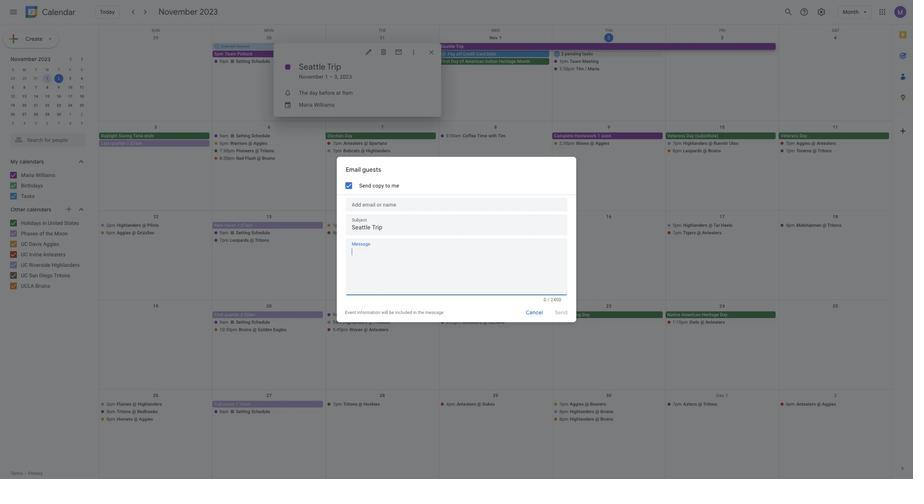 Task type: vqa. For each thing, say whether or not it's contained in the screenshot.
The day before at 9am
yes



Task type: locate. For each thing, give the bounding box(es) containing it.
1 vertical spatial american
[[681, 312, 701, 317]]

submit
[[221, 44, 235, 49]]

first inside button
[[441, 59, 450, 64]]

28
[[34, 112, 38, 116], [380, 393, 385, 398]]

cell containing complete homework 1 soon
[[552, 132, 666, 162]]

0 horizontal spatial 14
[[34, 94, 38, 98]]

time left with
[[477, 133, 487, 138]]

fri
[[719, 28, 725, 33]]

other calendars list
[[1, 217, 93, 292]]

veterans up "toreros"
[[781, 133, 799, 138]]

7pm highlanders @ runnin' utes
[[673, 141, 739, 146]]

3 setting from the top
[[236, 230, 250, 235]]

1 vertical spatial phoenix
[[374, 320, 390, 325]]

18 up 4pm midshipmen @ tritons
[[833, 214, 838, 219]]

0 horizontal spatial 31
[[34, 76, 38, 80]]

7pm down veterans day
[[786, 141, 795, 146]]

27 inside row group
[[22, 112, 26, 116]]

2 s from the left
[[81, 68, 83, 72]]

1 vertical spatial first
[[214, 312, 223, 317]]

27
[[22, 112, 26, 116], [266, 393, 272, 398]]

dec
[[716, 393, 724, 398]]

28 for dec 1
[[380, 393, 385, 398]]

2 horizontal spatial 7
[[381, 125, 384, 130]]

12 up 19 element
[[11, 94, 15, 98]]

1 horizontal spatial 11
[[833, 125, 838, 130]]

veterans day button
[[779, 132, 889, 139]]

0 vertical spatial 16
[[57, 94, 61, 98]]

leopards down veterans day (substitute)
[[683, 148, 702, 153]]

9 for november 2023
[[58, 85, 60, 89]]

8pm
[[673, 148, 682, 153], [333, 230, 342, 235], [559, 409, 568, 414], [559, 417, 568, 422]]

0 vertical spatial 31
[[380, 35, 385, 40]]

None text field
[[352, 222, 561, 233]]

december 2 element
[[77, 110, 86, 119]]

day inside thanksgiving day button
[[582, 312, 590, 317]]

28 inside row group
[[34, 112, 38, 116]]

1 horizontal spatial –
[[329, 74, 333, 80]]

seattle for seattle trip november 1 – 3, 2023
[[299, 62, 326, 72]]

20
[[22, 103, 26, 107], [266, 304, 272, 309]]

8pm highlanders @ bruins
[[559, 409, 613, 414], [559, 417, 613, 422]]

tritons up 8:30pm red flash @ bruins
[[260, 148, 274, 153]]

setting up '7pm leopards @ tritons'
[[236, 230, 250, 235]]

1 schedule from the top
[[251, 59, 270, 64]]

cell
[[99, 43, 212, 73], [212, 43, 439, 73], [439, 43, 779, 73], [552, 43, 666, 73], [666, 43, 779, 73], [779, 43, 892, 73], [99, 132, 213, 162], [212, 132, 326, 162], [326, 132, 439, 162], [552, 132, 666, 162], [666, 132, 779, 162], [779, 132, 892, 162], [99, 222, 213, 244], [212, 222, 326, 244], [326, 222, 439, 244], [552, 222, 666, 244], [666, 222, 779, 244], [99, 311, 212, 334], [212, 311, 326, 334], [326, 311, 439, 334], [439, 311, 552, 334], [666, 311, 779, 334], [779, 311, 892, 334], [99, 401, 213, 423], [212, 401, 326, 423], [552, 401, 666, 423]]

2pm flames @ highlanders
[[106, 402, 162, 407]]

2 for 2 pending tasks
[[561, 51, 564, 57]]

1 vertical spatial 17
[[720, 214, 725, 219]]

1 vertical spatial 14
[[380, 214, 385, 219]]

tritons inside other calendars list
[[54, 272, 70, 278]]

row group
[[7, 74, 88, 128]]

s
[[12, 68, 14, 72], [81, 68, 83, 72]]

day for thanksgiving day
[[582, 312, 590, 317]]

1 vertical spatial 4
[[81, 76, 83, 80]]

phoenix down 'will'
[[374, 320, 390, 325]]

williams inside the my calendars list
[[36, 172, 55, 178]]

tim right with
[[498, 133, 506, 138]]

united
[[48, 220, 63, 226]]

tim
[[576, 66, 584, 71], [498, 133, 506, 138]]

26 for 1
[[11, 112, 15, 116]]

0 vertical spatial 15
[[45, 94, 49, 98]]

16 element
[[54, 92, 63, 101]]

1 vertical spatial leopards
[[230, 238, 249, 243]]

1 vertical spatial waves
[[349, 327, 363, 332]]

31 inside november 2023 grid
[[34, 76, 38, 80]]

None text field
[[346, 247, 567, 292]]

11 for november 2023
[[80, 85, 84, 89]]

waves right 5:45pm
[[349, 327, 363, 332]]

will
[[381, 310, 388, 315]]

0 vertical spatial 1pm
[[559, 59, 568, 64]]

0 horizontal spatial american
[[465, 59, 484, 64]]

today button
[[95, 5, 120, 19]]

25 inside grid
[[833, 304, 838, 309]]

2 setting schedule from the top
[[236, 133, 270, 138]]

nov
[[490, 35, 498, 40]]

other calendars button
[[1, 204, 93, 216]]

huskies
[[364, 402, 380, 407]]

0 vertical spatial 3
[[721, 35, 724, 40]]

18
[[80, 94, 84, 98], [833, 214, 838, 219]]

2 veterans from the left
[[781, 133, 799, 138]]

day inside the first day of american indian heritage month button
[[451, 59, 459, 64]]

setting schedule down 1:16am
[[236, 409, 270, 414]]

waves for waves @ anteaters
[[349, 327, 363, 332]]

1 horizontal spatial 6
[[46, 121, 48, 125]]

maria down the
[[299, 102, 313, 108]]

1 vertical spatial maria
[[299, 102, 313, 108]]

cell containing election day
[[326, 132, 439, 162]]

3 schedule from the top
[[251, 230, 270, 235]]

1 horizontal spatial time
[[477, 133, 487, 138]]

2 pending tasks
[[561, 51, 593, 57]]

0 horizontal spatial trip
[[327, 62, 341, 72]]

1 vertical spatial tim
[[498, 133, 506, 138]]

schedule for 27
[[251, 409, 270, 414]]

0 horizontal spatial heritage
[[499, 59, 516, 64]]

1 vertical spatial 24
[[720, 304, 725, 309]]

10:30pm bruins @ golden eagles
[[220, 327, 287, 332]]

13 up new moon 1:27am button
[[266, 214, 272, 219]]

1 vertical spatial 9am highlanders @ phoenix
[[333, 320, 390, 325]]

setting schedule for 20
[[236, 320, 270, 325]]

11 inside november 2023 grid
[[80, 85, 84, 89]]

cell containing 2 pending tasks
[[552, 43, 666, 73]]

october 29 element
[[8, 74, 17, 83]]

20 down 13 element
[[22, 103, 26, 107]]

15 element
[[43, 92, 52, 101]]

of up uc davis aggies
[[39, 231, 44, 237]]

first down pay
[[441, 59, 450, 64]]

24 inside row group
[[68, 103, 72, 107]]

2 inside button
[[561, 51, 564, 57]]

2pm up 3pm in the left bottom of the page
[[106, 402, 115, 407]]

tritons for 7pm aztecs @ tritons
[[703, 402, 717, 407]]

2 phoenix from the top
[[374, 320, 390, 325]]

1 horizontal spatial 10
[[720, 125, 725, 130]]

5 down october 29 element
[[12, 85, 14, 89]]

9 up complete homework 1 soon button
[[608, 125, 610, 130]]

day inside native american heritage day button
[[720, 312, 728, 317]]

2 8pm highlanders @ bruins from the top
[[559, 417, 613, 422]]

redhawks
[[137, 409, 158, 414]]

uc
[[21, 241, 28, 247], [21, 252, 28, 257], [21, 262, 28, 268], [21, 272, 28, 278]]

setting for 13
[[236, 230, 250, 235]]

tritons left "huskies"
[[343, 402, 357, 407]]

2pm for 2pm highlanders @ pilots
[[106, 223, 115, 228]]

7pm left beavers
[[559, 402, 568, 407]]

1 horizontal spatial 2023
[[200, 7, 218, 17]]

18 down 11 element
[[80, 94, 84, 98]]

0 vertical spatial november
[[159, 7, 198, 17]]

other calendars
[[10, 206, 51, 213]]

cell containing 7pm
[[552, 401, 666, 423]]

day inside election day button
[[345, 133, 352, 138]]

of inside button
[[460, 59, 464, 64]]

12 up pilots
[[153, 214, 158, 219]]

0 horizontal spatial 1pm
[[333, 223, 342, 228]]

23 up thanksgiving day button on the bottom of page
[[606, 304, 612, 309]]

12 inside november 2023 grid
[[11, 94, 15, 98]]

2 2pm from the top
[[106, 402, 115, 407]]

holidays
[[21, 220, 41, 226]]

uc left davis
[[21, 241, 28, 247]]

5 up daylight saving time ends button
[[154, 125, 157, 130]]

cell containing veterans day (substitute)
[[666, 132, 779, 162]]

2 inside cell
[[58, 76, 60, 80]]

29 element
[[43, 110, 52, 119]]

day for election day
[[345, 133, 352, 138]]

2 for 2, today element
[[58, 76, 60, 80]]

5pm for 5pm team potluck
[[214, 51, 223, 57]]

13 element
[[20, 92, 29, 101]]

uc for uc san diego tritons
[[21, 272, 28, 278]]

of down the off
[[460, 59, 464, 64]]

first
[[441, 59, 450, 64], [214, 312, 223, 317]]

5pm hornets @ aggies
[[106, 417, 153, 422]]

time inside daylight saving time ends last quarter 1:37am
[[133, 133, 143, 138]]

7pm for 7pm aggies @ anteaters
[[786, 141, 795, 146]]

2, today element
[[54, 74, 63, 83]]

2 horizontal spatial 5pm
[[673, 223, 682, 228]]

0 horizontal spatial quarter
[[111, 141, 125, 146]]

17 element
[[66, 92, 75, 101]]

calendars up holidays
[[27, 206, 51, 213]]

5pm for 5pm hornets @ aggies
[[106, 417, 115, 422]]

3 uc from the top
[[21, 262, 28, 268]]

san
[[29, 272, 38, 278]]

2 time from the left
[[477, 133, 487, 138]]

4 setting from the top
[[236, 320, 250, 325]]

event
[[345, 310, 356, 315]]

5 down 28 element
[[35, 121, 37, 125]]

11 up 'veterans day' button
[[833, 125, 838, 130]]

team for team potluck
[[225, 51, 236, 57]]

1 vertical spatial moon
[[223, 402, 234, 407]]

0 vertical spatial in
[[42, 220, 47, 226]]

6 inside grid
[[268, 125, 270, 130]]

0 horizontal spatial 24
[[68, 103, 72, 107]]

1 vertical spatial 26
[[153, 393, 158, 398]]

0 vertical spatial 17
[[68, 94, 72, 98]]

privacy link
[[28, 471, 43, 476]]

tritons for 7:30pm pioneers @ tritons
[[260, 148, 274, 153]]

0 vertical spatial waves
[[576, 141, 589, 146]]

0 horizontal spatial the
[[46, 231, 53, 237]]

1 horizontal spatial veterans
[[781, 133, 799, 138]]

17 up heels
[[720, 214, 725, 219]]

setting
[[236, 59, 250, 64], [236, 133, 250, 138], [236, 230, 250, 235], [236, 320, 250, 325], [236, 409, 250, 414]]

24
[[68, 103, 72, 107], [720, 304, 725, 309]]

0 horizontal spatial 26
[[11, 112, 15, 116]]

first inside 'button'
[[214, 312, 223, 317]]

bruins inside other calendars list
[[35, 283, 50, 289]]

2023 inside seattle trip november 1 – 3, 2023
[[340, 74, 352, 80]]

runnin'
[[714, 141, 728, 146]]

7pm for 7pm leopards @ tritons
[[220, 238, 229, 243]]

seattle inside button
[[441, 44, 455, 49]]

6
[[23, 85, 25, 89], [46, 121, 48, 125], [268, 125, 270, 130]]

0 vertical spatial first
[[441, 59, 450, 64]]

event information will be included in the message
[[345, 310, 444, 315]]

spartans
[[369, 141, 387, 146]]

quarter down the saving
[[111, 141, 125, 146]]

1 horizontal spatial 12
[[153, 214, 158, 219]]

seattle inside seattle trip november 1 – 3, 2023
[[299, 62, 326, 72]]

heritage down pay off credit card debt button
[[499, 59, 516, 64]]

6pm for 6pm aggies @ grizzlies
[[106, 230, 115, 235]]

heritage up 1:15pm owls @ anteaters
[[702, 312, 719, 317]]

7pm left the aztecs
[[673, 402, 682, 407]]

tim down the 1pm team meeting
[[576, 66, 584, 71]]

6pm for 6pm anteaters @ aggies
[[786, 402, 795, 407]]

quarter inside 'button'
[[224, 312, 239, 317]]

calendars for my calendars
[[19, 158, 44, 165]]

thanksgiving day
[[554, 312, 590, 317]]

day inside veterans day (substitute) button
[[687, 133, 694, 138]]

golden
[[258, 327, 272, 332]]

17 inside row group
[[68, 94, 72, 98]]

trip inside button
[[456, 44, 464, 49]]

2 horizontal spatial november
[[299, 74, 324, 80]]

1 uc from the top
[[21, 241, 28, 247]]

utes
[[729, 141, 739, 146]]

1 horizontal spatial maria williams
[[299, 102, 335, 108]]

4 uc from the top
[[21, 272, 28, 278]]

1 vertical spatial of
[[39, 231, 44, 237]]

uc left irvine
[[21, 252, 28, 257]]

in inside other calendars list
[[42, 220, 47, 226]]

/ down meeting
[[585, 66, 587, 71]]

maria up birthdays
[[21, 172, 34, 178]]

2 vertical spatial 6pm
[[786, 402, 795, 407]]

8 for sun
[[494, 125, 497, 130]]

27 element
[[20, 110, 29, 119]]

the inside list
[[46, 231, 53, 237]]

16 inside row group
[[57, 94, 61, 98]]

quarter inside daylight saving time ends last quarter 1:37am
[[111, 141, 125, 146]]

1 horizontal spatial 25
[[833, 304, 838, 309]]

4 schedule from the top
[[251, 320, 270, 325]]

pending
[[565, 51, 581, 57]]

williams down the day before at 9am
[[314, 102, 335, 108]]

0 vertical spatial 11
[[80, 85, 84, 89]]

9am highlanders @ phoenix
[[333, 312, 390, 317], [333, 320, 390, 325]]

19 inside grid
[[153, 304, 158, 309]]

uc davis aggies
[[21, 241, 59, 247]]

american
[[465, 59, 484, 64], [681, 312, 701, 317]]

1 horizontal spatial 1pm
[[559, 59, 568, 64]]

9am down 5pm team potluck
[[220, 59, 229, 64]]

13 inside november 2023 grid
[[22, 94, 26, 98]]

email event details image
[[395, 48, 402, 56]]

7 inside grid
[[381, 125, 384, 130]]

10 for sun
[[720, 125, 725, 130]]

delete event image
[[380, 48, 387, 56]]

dec 1
[[716, 393, 728, 398]]

27 inside grid
[[266, 393, 272, 398]]

tritons down uc riverside highlanders
[[54, 272, 70, 278]]

1 horizontal spatial 31
[[380, 35, 385, 40]]

1 vertical spatial team
[[570, 59, 581, 64]]

2 cell
[[53, 74, 65, 83]]

5pm down 3pm in the left bottom of the page
[[106, 417, 115, 422]]

1 horizontal spatial november 2023
[[159, 7, 218, 17]]

5 setting schedule from the top
[[236, 409, 270, 414]]

6 inside the december 6 element
[[46, 121, 48, 125]]

0 vertical spatial 10
[[68, 85, 72, 89]]

12 element
[[8, 92, 17, 101]]

5 setting from the top
[[236, 409, 250, 414]]

american inside button
[[681, 312, 701, 317]]

main drawer image
[[9, 7, 18, 16]]

31
[[380, 35, 385, 40], [34, 76, 38, 80]]

0 vertical spatial 18
[[80, 94, 84, 98]]

calendars for other calendars
[[27, 206, 51, 213]]

2 down thu
[[608, 35, 610, 40]]

setting up 6pm warriors @ aggies
[[236, 133, 250, 138]]

0 horizontal spatial 5
[[12, 85, 14, 89]]

11 up 18 element
[[80, 85, 84, 89]]

december 7 element
[[54, 119, 63, 128]]

13 up 20 'element'
[[22, 94, 26, 98]]

7pm left "toreros"
[[786, 148, 795, 153]]

31 inside grid
[[380, 35, 385, 40]]

2 vertical spatial maria
[[21, 172, 34, 178]]

leopards for leopards @ bruins
[[683, 148, 702, 153]]

1 horizontal spatial /
[[585, 66, 587, 71]]

cell containing seattle trip
[[439, 43, 779, 73]]

2 horizontal spatial 4
[[834, 35, 837, 40]]

1 horizontal spatial first
[[441, 59, 450, 64]]

28 for 1
[[34, 112, 38, 116]]

cell containing new moon 1:27am
[[212, 222, 326, 244]]

2pm
[[106, 223, 115, 228], [106, 402, 115, 407]]

day right election
[[345, 133, 352, 138]]

0 vertical spatial /
[[585, 66, 587, 71]]

0 vertical spatial phoenix
[[374, 312, 390, 317]]

29 up dukes
[[493, 393, 498, 398]]

veterans for 7pm highlanders @ runnin' utes
[[668, 133, 685, 138]]

7pm left tigers
[[673, 230, 682, 235]]

26 element
[[8, 110, 17, 119]]

0 horizontal spatial 4pm
[[446, 402, 455, 407]]

setting down 2:50am
[[236, 320, 250, 325]]

5 schedule from the top
[[251, 409, 270, 414]]

time for coffee
[[477, 133, 487, 138]]

nov 1
[[490, 35, 502, 40]]

november up m
[[10, 56, 37, 63]]

1 cell
[[42, 74, 53, 83]]

1 vertical spatial november 2023
[[10, 56, 51, 63]]

9 inside grid
[[608, 125, 610, 130]]

uc left riverside
[[21, 262, 28, 268]]

1 right dec
[[726, 393, 728, 398]]

0 vertical spatial november 2023
[[159, 7, 218, 17]]

11 for sun
[[833, 125, 838, 130]]

1 s from the left
[[12, 68, 14, 72]]

0 vertical spatial 25
[[80, 103, 84, 107]]

waves down complete homework 1 soon
[[576, 141, 589, 146]]

4 setting schedule from the top
[[236, 320, 270, 325]]

0 horizontal spatial of
[[39, 231, 44, 237]]

8
[[46, 85, 48, 89], [69, 121, 71, 125], [494, 125, 497, 130]]

tritons for uc san diego tritons
[[54, 272, 70, 278]]

1 horizontal spatial waves
[[576, 141, 589, 146]]

7pm for 7pm aggies @ beavers
[[559, 402, 568, 407]]

cell containing submit report
[[212, 43, 439, 73]]

row containing 3
[[7, 119, 88, 128]]

tab list
[[893, 24, 913, 458]]

3 setting schedule from the top
[[236, 230, 270, 235]]

0 horizontal spatial 13
[[22, 94, 26, 98]]

1 9am highlanders @ phoenix from the top
[[333, 312, 390, 317]]

1 vertical spatial 16
[[606, 214, 612, 219]]

tritons down new moon 1:27am button
[[255, 238, 269, 243]]

american inside button
[[465, 59, 484, 64]]

seattle trip heading
[[299, 62, 341, 72]]

27 up full moon 1:16am button
[[266, 393, 272, 398]]

4 up 11 element
[[81, 76, 83, 80]]

18 inside grid
[[833, 214, 838, 219]]

moon right full
[[223, 402, 234, 407]]

6 down october 30 element
[[23, 85, 25, 89]]

veterans
[[668, 133, 685, 138], [781, 133, 799, 138]]

t
[[35, 68, 37, 72], [58, 68, 60, 72]]

email
[[346, 166, 361, 174]]

7 up election day button
[[381, 125, 384, 130]]

2 horizontal spatial maria
[[588, 66, 599, 71]]

28 inside grid
[[380, 393, 385, 398]]

1 vertical spatial 13
[[266, 214, 272, 219]]

williams down my calendars dropdown button on the top of the page
[[36, 172, 55, 178]]

uc left san
[[21, 272, 28, 278]]

row
[[99, 24, 892, 33], [99, 32, 892, 121], [7, 65, 88, 74], [7, 74, 88, 83], [7, 83, 88, 92], [7, 92, 88, 101], [7, 101, 88, 110], [7, 110, 88, 119], [7, 119, 88, 128], [99, 121, 892, 211], [99, 211, 892, 300], [99, 300, 892, 390], [99, 390, 892, 479]]

day inside 'veterans day' button
[[800, 133, 807, 138]]

1pm up 3:30pm at the top right of the page
[[559, 59, 568, 64]]

seattle up day
[[299, 62, 326, 72]]

2 horizontal spatial 5
[[154, 125, 157, 130]]

first up the 10:30pm
[[214, 312, 223, 317]]

10 element
[[66, 83, 75, 92]]

19
[[11, 103, 15, 107], [153, 304, 158, 309]]

31 down tue
[[380, 35, 385, 40]]

9am down full
[[220, 409, 229, 414]]

8 inside grid
[[494, 125, 497, 130]]

2pm for 2pm flames @ highlanders
[[106, 402, 115, 407]]

1:27am
[[237, 223, 252, 228]]

10 up veterans day (substitute) button
[[720, 125, 725, 130]]

uc irvine anteaters
[[21, 252, 66, 257]]

november 2023 grid
[[7, 65, 88, 128]]

2 left pending
[[561, 51, 564, 57]]

tritons for 4pm midshipmen @ tritons
[[828, 223, 842, 228]]

26 down 19 element
[[11, 112, 15, 116]]

cell containing 1pm
[[326, 222, 439, 244]]

t up 2 cell
[[58, 68, 60, 72]]

2 up 6pm anteaters @ aggies
[[834, 393, 837, 398]]

1pm left bison
[[333, 223, 342, 228]]

tritons for 7pm leopards @ tritons
[[255, 238, 269, 243]]

None search field
[[0, 130, 93, 147]]

7pm tigers @ anteaters
[[673, 230, 722, 235]]

8:30pm red flash @ bruins
[[220, 156, 275, 161]]

calendar
[[42, 7, 76, 17]]

aggies inside other calendars list
[[43, 241, 59, 247]]

1 time from the left
[[133, 133, 143, 138]]

tritons for 7pm toreros @ tritons
[[818, 148, 832, 153]]

none text field inside email guests "dialog"
[[346, 247, 567, 292]]

1 8pm highlanders @ bruins from the top
[[559, 409, 613, 414]]

0 horizontal spatial 12
[[11, 94, 15, 98]]

6 down 29 element
[[46, 121, 48, 125]]

10 inside november 2023 grid
[[68, 85, 72, 89]]

trip for seattle trip
[[456, 44, 464, 49]]

pay off credit card debt
[[448, 51, 496, 57]]

wed
[[491, 28, 500, 33]]

0 vertical spatial heritage
[[499, 59, 516, 64]]

– right the 'terms' link
[[24, 471, 27, 476]]

8 up with
[[494, 125, 497, 130]]

tritons down 7pm aggies @ anteaters
[[818, 148, 832, 153]]

grid
[[99, 24, 892, 479]]

8 down 1 'cell'
[[46, 85, 48, 89]]

0 horizontal spatial team
[[225, 51, 236, 57]]

17 down 10 element
[[68, 94, 72, 98]]

setting down potluck
[[236, 59, 250, 64]]

24 inside grid
[[720, 304, 725, 309]]

0 vertical spatial 6pm
[[220, 141, 229, 146]]

0 horizontal spatial in
[[42, 220, 47, 226]]

1 horizontal spatial williams
[[314, 102, 335, 108]]

1 inside button
[[598, 133, 600, 138]]

1 2pm from the top
[[106, 223, 115, 228]]

0 horizontal spatial 20
[[22, 103, 26, 107]]

1 horizontal spatial american
[[681, 312, 701, 317]]

trip up the off
[[456, 44, 464, 49]]

bruins
[[708, 148, 721, 153], [262, 156, 275, 161], [35, 283, 50, 289], [239, 327, 252, 332], [600, 409, 613, 414], [600, 417, 613, 422]]

day for veterans day
[[800, 133, 807, 138]]

seattle trip november 1 – 3, 2023
[[299, 62, 352, 80]]

cell containing full moon 1:16am
[[212, 401, 326, 423]]

2pm up the 6pm aggies @ grizzlies
[[106, 223, 115, 228]]

1 vertical spatial 19
[[153, 304, 158, 309]]

midshipmen
[[796, 223, 821, 228]]

– left 3,
[[329, 74, 333, 80]]

18 element
[[77, 92, 86, 101]]

uc for uc riverside highlanders
[[21, 262, 28, 268]]

2 for december 2 element
[[81, 112, 83, 116]]

included
[[395, 310, 412, 315]]

1 down w
[[46, 76, 48, 80]]

my calendars list
[[1, 169, 93, 202]]

1 horizontal spatial the
[[418, 310, 424, 315]]

schedule
[[251, 59, 270, 64], [251, 133, 270, 138], [251, 230, 270, 235], [251, 320, 270, 325], [251, 409, 270, 414]]

schedule down full moon 1:16am button
[[251, 409, 270, 414]]

0 horizontal spatial first
[[214, 312, 223, 317]]

highlanders inside other calendars list
[[52, 262, 80, 268]]

1 horizontal spatial 27
[[266, 393, 272, 398]]

heritage
[[499, 59, 516, 64], [702, 312, 719, 317]]

me
[[392, 183, 399, 189]]

terms
[[10, 471, 23, 476]]

7pm
[[333, 141, 342, 146], [673, 141, 682, 146], [786, 141, 795, 146], [333, 148, 342, 153], [786, 148, 795, 153], [673, 230, 682, 235], [220, 238, 229, 243], [333, 402, 342, 407], [559, 402, 568, 407], [673, 402, 682, 407]]

14 up 21
[[34, 94, 38, 98]]

24 down 17 element
[[68, 103, 72, 107]]

anteaters inside other calendars list
[[43, 252, 66, 257]]

daylight saving time ends last quarter 1:37am
[[101, 133, 154, 146]]

of inside other calendars list
[[39, 231, 44, 237]]

trip inside seattle trip november 1 – 3, 2023
[[327, 62, 341, 72]]

1 inside seattle trip november 1 – 3, 2023
[[325, 74, 328, 80]]

1 vertical spatial 25
[[833, 304, 838, 309]]

1 horizontal spatial 19
[[153, 304, 158, 309]]

0 horizontal spatial 2023
[[38, 56, 51, 63]]

uc for uc davis aggies
[[21, 241, 28, 247]]

tue
[[379, 28, 386, 33]]

schedule for 20
[[251, 320, 270, 325]]

26 inside row group
[[11, 112, 15, 116]]

setting down 1:16am
[[236, 409, 250, 414]]

7pm leopards @ tritons
[[220, 238, 269, 243]]

november inside seattle trip november 1 – 3, 2023
[[299, 74, 324, 80]]

26
[[11, 112, 15, 116], [153, 393, 158, 398]]

5pm down submit
[[214, 51, 223, 57]]

1 veterans from the left
[[668, 133, 685, 138]]

month
[[517, 59, 530, 64]]

cell containing daylight saving time ends
[[99, 132, 213, 162]]

26 inside grid
[[153, 393, 158, 398]]

2 uc from the top
[[21, 252, 28, 257]]

31 right october 30 element
[[34, 76, 38, 80]]

0 vertical spatial 20
[[22, 103, 26, 107]]

1pm bison @ aggies
[[333, 223, 375, 228]]

s up october 29 element
[[12, 68, 14, 72]]

moon for full
[[223, 402, 234, 407]]

7pm aggies @ anteaters
[[786, 141, 836, 146]]

1 vertical spatial in
[[413, 310, 417, 315]]

time
[[133, 133, 143, 138], [477, 133, 487, 138]]

5 inside grid
[[154, 125, 157, 130]]

1 vertical spatial 8pm highlanders @ bruins
[[559, 417, 613, 422]]

8:45pm
[[446, 320, 461, 325]]



Task type: describe. For each thing, give the bounding box(es) containing it.
7pm for 7pm anteaters @ spartans
[[333, 141, 342, 146]]

14 inside grid
[[380, 214, 385, 219]]

the inside email guests "dialog"
[[418, 310, 424, 315]]

flash
[[245, 156, 256, 161]]

1:15pm owls @ anteaters
[[673, 320, 725, 325]]

ucla bruins
[[21, 283, 50, 289]]

28 element
[[31, 110, 40, 119]]

23 element
[[54, 101, 63, 110]]

/ inside grid
[[585, 66, 587, 71]]

(substitute)
[[695, 133, 719, 138]]

8 inside december 8 element
[[69, 121, 71, 125]]

cell containing 8:45pm
[[439, 311, 552, 334]]

1 horizontal spatial 20
[[266, 304, 272, 309]]

row containing sun
[[99, 24, 892, 33]]

last quarter 1:37am button
[[99, 140, 210, 147]]

tritons down the flames at the left bottom
[[117, 409, 131, 414]]

heels
[[721, 223, 733, 228]]

first day of american indian heritage month
[[441, 59, 530, 64]]

1 setting from the top
[[236, 59, 250, 64]]

7pm bobcats @ highlanders
[[333, 148, 390, 153]]

9 for sun
[[608, 125, 610, 130]]

7pm anteaters @ spartans
[[333, 141, 387, 146]]

29 down 22 element
[[45, 112, 49, 116]]

0 vertical spatial maria williams
[[299, 102, 335, 108]]

4 inside grid
[[834, 35, 837, 40]]

december 8 element
[[66, 119, 75, 128]]

trip for seattle trip november 1 – 3, 2023
[[327, 62, 341, 72]]

0 horizontal spatial 23
[[57, 103, 61, 107]]

1 inside 'cell'
[[46, 76, 48, 80]]

9am left "event"
[[333, 312, 342, 317]]

17 inside grid
[[720, 214, 725, 219]]

4pm anteaters @ dukes
[[446, 402, 495, 407]]

1pm for 1pm bison @ aggies
[[333, 223, 342, 228]]

thu
[[605, 28, 613, 33]]

schedule for 13
[[251, 230, 270, 235]]

dukes
[[482, 402, 495, 407]]

leopards for leopards @ tritons
[[230, 238, 249, 243]]

25 element
[[77, 101, 86, 110]]

waves for waves @ aggies
[[576, 141, 589, 146]]

14 element
[[31, 92, 40, 101]]

december 3 element
[[8, 119, 17, 128]]

phases of the moon
[[21, 231, 68, 237]]

0 horizontal spatial tim
[[498, 133, 506, 138]]

sun
[[152, 28, 160, 33]]

6pm anteaters @ aggies
[[786, 402, 836, 407]]

full moon 1:16am button
[[213, 401, 323, 408]]

1 t from the left
[[35, 68, 37, 72]]

december 9 element
[[77, 119, 86, 128]]

11 element
[[77, 83, 86, 92]]

grid containing 29
[[99, 24, 892, 479]]

1 vertical spatial –
[[24, 471, 27, 476]]

16 inside grid
[[606, 214, 612, 219]]

29 down 'sun' in the left of the page
[[153, 35, 158, 40]]

1 down '24' element at top left
[[69, 112, 71, 116]]

complete homework 1 soon button
[[552, 132, 663, 139]]

15 inside 15 element
[[45, 94, 49, 98]]

day for first day of american indian heritage month
[[451, 59, 459, 64]]

team for team meeting
[[570, 59, 581, 64]]

19 element
[[8, 101, 17, 110]]

thanksgiving
[[554, 312, 581, 317]]

5:45pm
[[333, 327, 348, 332]]

october 31 element
[[31, 74, 40, 83]]

m
[[23, 68, 26, 72]]

22 element
[[43, 101, 52, 110]]

5 for sun
[[154, 125, 157, 130]]

2:30pm
[[559, 141, 575, 146]]

row group containing 29
[[7, 74, 88, 128]]

native american heritage day
[[668, 312, 728, 317]]

6pm aggies @ grizzlies
[[106, 230, 154, 235]]

cell containing 5pm
[[666, 222, 779, 244]]

7:30pm
[[220, 148, 235, 153]]

26 for dec 1
[[153, 393, 158, 398]]

29 left october 30 element
[[11, 76, 15, 80]]

30 element
[[54, 110, 63, 119]]

2pm highlanders @ pilots
[[106, 223, 159, 228]]

2 t from the left
[[58, 68, 60, 72]]

december 6 element
[[43, 119, 52, 128]]

full moon 1:16am
[[214, 402, 251, 407]]

7:30pm pioneers @ tritons
[[220, 148, 274, 153]]

election
[[328, 133, 344, 138]]

2 setting from the top
[[236, 133, 250, 138]]

send
[[359, 183, 371, 189]]

maria inside the my calendars list
[[21, 172, 34, 178]]

5pm highlanders @ tar heels
[[673, 223, 733, 228]]

5 for november 2023
[[12, 85, 14, 89]]

calendar element
[[24, 4, 76, 21]]

native
[[668, 312, 680, 317]]

flames
[[117, 402, 131, 407]]

0
[[544, 297, 546, 302]]

seattle trip
[[441, 44, 464, 49]]

5pm for 5pm highlanders @ tar heels
[[673, 223, 682, 228]]

guests
[[362, 166, 381, 174]]

heritage inside button
[[702, 312, 719, 317]]

moon for new
[[224, 223, 236, 228]]

7pm for 7pm tigers @ anteaters
[[673, 230, 682, 235]]

1 vertical spatial 2023
[[38, 56, 51, 63]]

complete
[[554, 133, 574, 138]]

9:30am
[[446, 133, 461, 138]]

7pm toreros @ tritons
[[786, 148, 832, 153]]

1:15pm
[[673, 320, 688, 325]]

1 horizontal spatial 4
[[81, 76, 83, 80]]

10 for november 2023
[[68, 85, 72, 89]]

0 horizontal spatial november
[[10, 56, 37, 63]]

1 horizontal spatial tim
[[576, 66, 584, 71]]

soon
[[601, 133, 611, 138]]

thanksgiving day button
[[552, 311, 663, 318]]

first for first quarter 2:50am
[[214, 312, 223, 317]]

7pm for 7pm tritons @ huskies
[[333, 402, 342, 407]]

1pm team meeting
[[559, 59, 599, 64]]

18 inside row group
[[80, 94, 84, 98]]

in inside email guests "dialog"
[[413, 310, 417, 315]]

7pm for 7pm bobcats @ highlanders
[[333, 148, 342, 153]]

maria inside grid
[[588, 66, 599, 71]]

6 for november 2023
[[23, 85, 25, 89]]

daylight
[[101, 133, 117, 138]]

heritage inside button
[[499, 59, 516, 64]]

2 horizontal spatial 3
[[721, 35, 724, 40]]

trojans
[[369, 230, 384, 235]]

6pm warriors @ aggies
[[220, 141, 267, 146]]

1 horizontal spatial 7
[[58, 121, 60, 125]]

email guests
[[346, 166, 381, 174]]

december 4 element
[[20, 119, 29, 128]]

setting for 20
[[236, 320, 250, 325]]

tasks
[[582, 51, 593, 57]]

copy
[[373, 183, 384, 189]]

21 element
[[31, 101, 40, 110]]

2 9am highlanders @ phoenix from the top
[[333, 320, 390, 325]]

day
[[309, 90, 318, 96]]

row containing s
[[7, 65, 88, 74]]

new moon 1:27am
[[214, 223, 252, 228]]

1 right the nov
[[499, 35, 502, 40]]

last
[[101, 141, 110, 146]]

20 inside 'element'
[[22, 103, 26, 107]]

7pm for 7pm highlanders @ runnin' utes
[[673, 141, 682, 146]]

warriors
[[230, 141, 247, 146]]

coffee
[[463, 133, 476, 138]]

cell containing veterans day
[[779, 132, 892, 162]]

3,
[[334, 74, 338, 80]]

information
[[357, 310, 380, 315]]

0 vertical spatial 2023
[[200, 7, 218, 17]]

pioneers
[[236, 148, 254, 153]]

1pm for 1pm team meeting
[[559, 59, 568, 64]]

25 inside row group
[[80, 103, 84, 107]]

uc for uc irvine anteaters
[[21, 252, 28, 257]]

seattle for seattle trip
[[441, 44, 455, 49]]

be
[[389, 310, 394, 315]]

first for first day of american indian heritage month
[[441, 59, 450, 64]]

7 for november 2023
[[35, 85, 37, 89]]

day for veterans day (substitute)
[[687, 133, 694, 138]]

15 inside grid
[[493, 214, 498, 219]]

tigers
[[683, 230, 696, 235]]

3:30pm tim / maria
[[559, 66, 599, 71]]

14 inside november 2023 grid
[[34, 94, 38, 98]]

full
[[214, 402, 222, 407]]

2 pending tasks button
[[552, 51, 663, 57]]

6 for sun
[[268, 125, 270, 130]]

veterans day
[[781, 133, 807, 138]]

7pm aggies @ beavers
[[559, 402, 606, 407]]

8 for november 2023
[[46, 85, 48, 89]]

2:30pm waves @ aggies
[[559, 141, 609, 146]]

1 setting schedule from the top
[[236, 59, 270, 64]]

december 5 element
[[31, 119, 40, 128]]

/ inside email guests "dialog"
[[548, 297, 550, 302]]

9am down new
[[220, 230, 229, 235]]

4pm for 4pm midshipmen @ tritons
[[786, 223, 795, 228]]

first day of american indian heritage month button
[[439, 58, 549, 65]]

the
[[299, 90, 308, 96]]

october 30 element
[[20, 74, 29, 83]]

time for saving
[[133, 133, 143, 138]]

8pm leopards @ bruins
[[673, 148, 721, 153]]

with
[[488, 133, 497, 138]]

4pm for 4pm anteaters @ dukes
[[446, 402, 455, 407]]

1 phoenix from the top
[[374, 312, 390, 317]]

1 horizontal spatial 9
[[81, 121, 83, 125]]

mon
[[264, 28, 274, 33]]

setting schedule for 27
[[236, 409, 270, 414]]

Add email or name text field
[[352, 198, 561, 211]]

1 horizontal spatial 13
[[266, 214, 272, 219]]

1 horizontal spatial 3
[[69, 76, 71, 80]]

6pm for 6pm warriors @ aggies
[[220, 141, 229, 146]]

3pm
[[106, 409, 115, 414]]

veterans for 7pm aggies @ anteaters
[[781, 133, 799, 138]]

10:30pm
[[220, 327, 237, 332]]

24 element
[[66, 101, 75, 110]]

12 inside grid
[[153, 214, 158, 219]]

7pm for 7pm aztecs @ tritons
[[673, 402, 682, 407]]

pay
[[448, 51, 455, 57]]

december 1 element
[[66, 110, 75, 119]]

setting schedule for 13
[[236, 230, 270, 235]]

potluck
[[237, 51, 252, 57]]

cell containing first quarter 2:50am
[[212, 311, 326, 334]]

maria williams inside the my calendars list
[[21, 172, 55, 178]]

email guests dialog
[[337, 157, 576, 322]]

– inside seattle trip november 1 – 3, 2023
[[329, 74, 333, 80]]

19 inside november 2023 grid
[[11, 103, 15, 107]]

bobcats
[[343, 148, 360, 153]]

7 for sun
[[381, 125, 384, 130]]

diego
[[39, 272, 53, 278]]

submit report button
[[213, 43, 323, 50]]

7pm tritons @ huskies
[[333, 402, 380, 407]]

calendar heading
[[40, 7, 76, 17]]

27 for dec 1
[[266, 393, 272, 398]]

9am up the 10:30pm
[[220, 320, 229, 325]]

0 horizontal spatial november 2023
[[10, 56, 51, 63]]

sat
[[832, 28, 839, 33]]

cell containing native american heritage day
[[666, 311, 779, 334]]

setting for 27
[[236, 409, 250, 414]]

uc riverside highlanders
[[21, 262, 80, 268]]

20 element
[[20, 101, 29, 110]]

2 vertical spatial 4
[[23, 121, 25, 125]]

4pm midshipmen @ tritons
[[786, 223, 842, 228]]

9am up 5:45pm
[[333, 320, 342, 325]]

9am right 'at'
[[342, 90, 353, 96]]

1 horizontal spatial maria
[[299, 102, 313, 108]]

9am up 7:30pm
[[220, 133, 229, 138]]

2 schedule from the top
[[251, 133, 270, 138]]

report
[[236, 44, 250, 49]]

ucla
[[21, 283, 34, 289]]

27 for 1
[[22, 112, 26, 116]]

7pm for 7pm toreros @ tritons
[[786, 148, 795, 153]]

card
[[476, 51, 486, 57]]

0 vertical spatial williams
[[314, 102, 335, 108]]

1 horizontal spatial 5
[[35, 121, 37, 125]]

submit report
[[221, 44, 250, 49]]

1 horizontal spatial 23
[[606, 304, 612, 309]]

2 vertical spatial 3
[[12, 121, 14, 125]]



